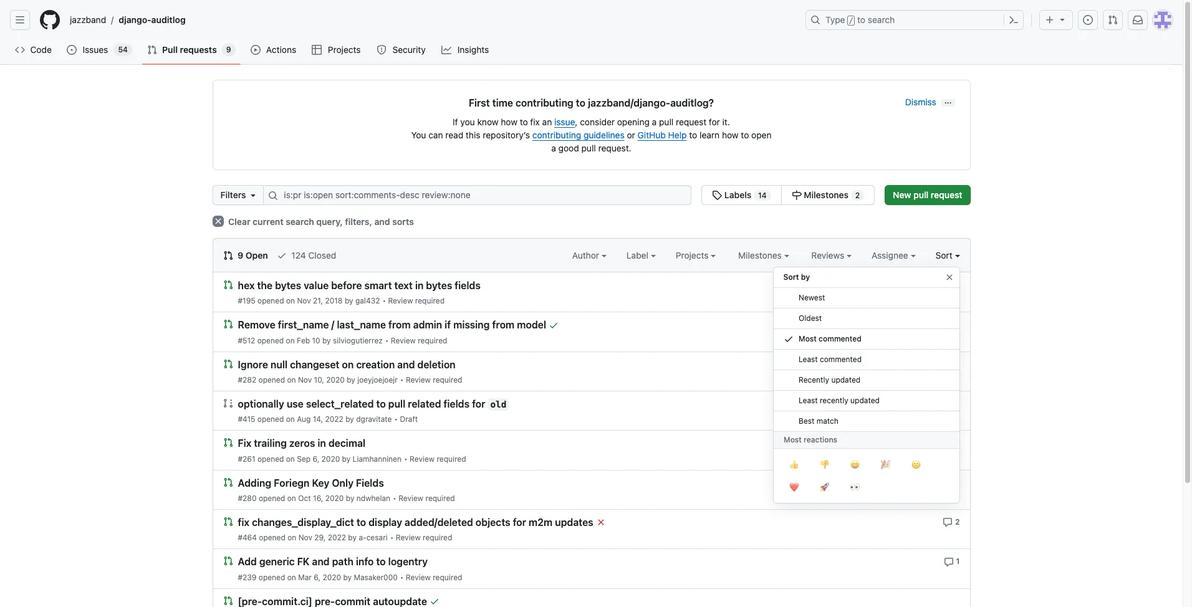 Task type: locate. For each thing, give the bounding box(es) containing it.
required down admin
[[418, 336, 447, 345]]

x image
[[212, 216, 224, 227]]

/ for jazzband
[[111, 15, 114, 25]]

check image inside the most commented link
[[784, 334, 794, 344]]

2 open pull request element from the top
[[223, 319, 233, 329]]

0 vertical spatial comment image
[[943, 281, 953, 291]]

auditlog
[[151, 14, 186, 25]]

sort inside menu
[[784, 273, 799, 282]]

recently updated link
[[774, 370, 959, 391]]

git pull request image
[[1108, 15, 1118, 25], [147, 45, 157, 55], [223, 251, 233, 261]]

info
[[356, 557, 374, 568]]

1 vertical spatial comment image
[[943, 518, 953, 528]]

nov left 29,
[[299, 533, 312, 543]]

0 horizontal spatial request
[[676, 117, 707, 127]]

how up repository's
[[501, 117, 518, 127]]

3 2 link from the top
[[943, 477, 960, 487]]

changes_display_dict
[[252, 517, 354, 528]]

review required link up fix changes_display_dict to display added/deleted objects for m2m updates
[[399, 494, 455, 503]]

opened down adding at the bottom
[[259, 494, 285, 503]]

0 vertical spatial a
[[652, 117, 657, 127]]

/ up #512             opened on feb 10 by silviogutierrez • review required
[[331, 320, 335, 331]]

nov
[[297, 296, 311, 306], [298, 375, 312, 385], [299, 533, 312, 543]]

nov left 10,
[[298, 375, 312, 385]]

a-cesari link
[[359, 533, 388, 543]]

model
[[517, 320, 546, 331]]

projects inside projects popup button
[[676, 250, 711, 261]]

issue opened image
[[67, 45, 77, 55], [825, 320, 834, 330], [825, 439, 834, 449]]

0 horizontal spatial sort
[[784, 273, 799, 282]]

triangle down image inside filters popup button
[[248, 190, 258, 200]]

0 horizontal spatial a
[[551, 143, 556, 153]]

required up 11 / 11 checks ok icon
[[433, 573, 462, 582]]

ignore null changeset on creation and deletion link
[[238, 359, 456, 370]]

1 for remove first_name / last_name from admin if missing from model
[[837, 320, 841, 329]]

1 vertical spatial check image
[[784, 334, 794, 344]]

projects button
[[676, 249, 716, 262]]

last_name
[[337, 320, 386, 331]]

comment image for remove first_name / last_name from admin if missing from model
[[943, 320, 953, 330]]

1 vertical spatial request
[[931, 190, 963, 200]]

pull down contributing guidelines link
[[582, 143, 596, 153]]

2 link for pull
[[943, 398, 960, 408]]

Search all issues text field
[[263, 185, 692, 205]]

how inside to learn how to open a good pull request.
[[722, 130, 739, 140]]

if you know how to fix an issue ,           consider opening a pull request for it.
[[453, 117, 730, 127]]

new
[[893, 190, 911, 200]]

9 open link
[[223, 249, 268, 262]]

jazzband/django-
[[588, 97, 670, 109]]

by inside hex the bytes value before smart text in bytes fields #195             opened on nov 21, 2018 by gal432 • review required
[[345, 296, 353, 306]]

filters button
[[212, 185, 264, 205]]

open pull request image for fix trailing zeros in decimal
[[223, 438, 233, 448]]

and inside ignore null changeset on creation and deletion #282             opened on nov 10, 2020 by joeyjoejoejr • review required
[[397, 359, 415, 370]]

1 vertical spatial commented
[[820, 355, 862, 364]]

updated down recently updated link
[[850, 396, 880, 405]]

open pull request image for ignore null changeset on creation and deletion
[[223, 359, 233, 369]]

4 2 link from the top
[[943, 516, 960, 528]]

1 vertical spatial issue opened image
[[825, 320, 834, 330]]

1 horizontal spatial search
[[868, 14, 895, 25]]

search right type
[[868, 14, 895, 25]]

0 vertical spatial fields
[[455, 280, 481, 291]]

to left "open"
[[741, 130, 749, 140]]

check image inside 124 closed link
[[277, 251, 287, 261]]

0 horizontal spatial git pull request image
[[147, 45, 157, 55]]

most for most reactions
[[784, 435, 802, 445]]

least up recently
[[799, 355, 818, 364]]

1 horizontal spatial in
[[415, 280, 424, 291]]

comment image inside the 4 link
[[943, 320, 953, 330]]

1 link
[[825, 319, 841, 330], [825, 437, 841, 449], [944, 556, 960, 567]]

1 vertical spatial for
[[472, 399, 485, 410]]

review up fix changes_display_dict to display added/deleted objects for m2m updates
[[399, 494, 424, 503]]

sort button
[[936, 249, 960, 262]]

hex
[[238, 280, 255, 291]]

fields up missing
[[455, 280, 481, 291]]

9 left play image
[[226, 45, 231, 54]]

commented for most commented
[[819, 334, 861, 344]]

1 horizontal spatial check image
[[784, 334, 794, 344]]

trailing
[[254, 438, 287, 449]]

👀 link
[[840, 476, 870, 499]]

for left old
[[472, 399, 485, 410]]

2020 down the add generic fk and path info to logentry link
[[323, 573, 341, 582]]

milestones for milestones 2
[[804, 190, 849, 200]]

by down decimal
[[342, 454, 351, 464]]

0 horizontal spatial and
[[312, 557, 330, 568]]

issue
[[554, 117, 575, 127]]

issue opened image for remove first_name / last_name from admin if missing from model
[[825, 320, 834, 330]]

• right ndwhelan
[[393, 494, 396, 503]]

2 vertical spatial comment image
[[944, 557, 954, 567]]

check image for 124 closed link
[[277, 251, 287, 261]]

/ inside the type / to search
[[849, 16, 854, 25]]

to up masaker000 link
[[376, 557, 386, 568]]

124 closed link
[[277, 249, 336, 262]]

😄
[[850, 458, 860, 471]]

before
[[331, 280, 362, 291]]

0 horizontal spatial milestones
[[738, 250, 784, 261]]

2022 down select_related on the left
[[325, 415, 343, 424]]

2020 right 10,
[[326, 375, 345, 385]]

learn
[[700, 130, 720, 140]]

1 horizontal spatial sort
[[936, 250, 953, 261]]

1 vertical spatial most
[[784, 435, 802, 445]]

on down the changes_display_dict
[[288, 533, 296, 543]]

from left model
[[492, 320, 515, 331]]

1 vertical spatial 1
[[837, 439, 841, 448]]

0 vertical spatial 9
[[226, 45, 231, 54]]

0 vertical spatial 1 link
[[825, 319, 841, 330]]

2 vertical spatial for
[[513, 517, 526, 528]]

check image left 124
[[277, 251, 287, 261]]

least for least recently updated
[[799, 396, 818, 405]]

3 open pull request image from the top
[[223, 359, 233, 369]]

open pull request image
[[223, 438, 233, 448], [223, 477, 233, 487], [223, 517, 233, 527], [223, 596, 233, 606]]

3
[[955, 360, 960, 369]]

comment image inside 2 link
[[943, 439, 953, 449]]

milestones inside issue element
[[804, 190, 849, 200]]

1 open pull request image from the top
[[223, 438, 233, 448]]

bytes right text
[[426, 280, 452, 291]]

[pre-commit.ci] pre-commit autoupdate
[[238, 596, 427, 607]]

tag image
[[712, 190, 722, 200]]

0 horizontal spatial for
[[472, 399, 485, 410]]

comment image
[[943, 320, 953, 330], [943, 518, 953, 528]]

fk
[[297, 557, 310, 568]]

only
[[332, 478, 354, 489]]

sort up close menu icon
[[936, 250, 953, 261]]

review required link down deletion in the left of the page
[[406, 375, 462, 385]]

contributing down issue link
[[532, 130, 581, 140]]

1 vertical spatial and
[[397, 359, 415, 370]]

for left m2m in the left of the page
[[513, 517, 526, 528]]

fields
[[455, 280, 481, 291], [444, 399, 470, 410]]

autoupdate
[[373, 596, 427, 607]]

review down 'draft' link
[[410, 454, 435, 464]]

0 vertical spatial updated
[[831, 375, 860, 385]]

1 horizontal spatial 9
[[238, 250, 243, 261]]

milestones right milestone icon
[[804, 190, 849, 200]]

assignee
[[872, 250, 911, 261]]

you can read this repository's contributing guidelines or github help
[[411, 130, 687, 140]]

git pull request image left 9 open
[[223, 251, 233, 261]]

open pull request image
[[223, 280, 233, 290], [223, 319, 233, 329], [223, 359, 233, 369], [223, 556, 233, 566]]

0 horizontal spatial check image
[[277, 251, 287, 261]]

1 vertical spatial 9
[[238, 250, 243, 261]]

request up help
[[676, 117, 707, 127]]

2 vertical spatial git pull request image
[[223, 251, 233, 261]]

1 vertical spatial comment image
[[943, 439, 953, 449]]

open pull request image for fix changes_display_dict to display added/deleted objects for m2m updates
[[223, 517, 233, 527]]

1 horizontal spatial milestones
[[804, 190, 849, 200]]

none search field containing filters
[[212, 185, 875, 205]]

fix up #464
[[238, 517, 250, 528]]

by down only
[[346, 494, 355, 503]]

sort up newest
[[784, 273, 799, 282]]

0 vertical spatial most
[[799, 334, 817, 344]]

play image
[[250, 45, 260, 55]]

actions link
[[245, 41, 302, 59]]

open
[[246, 250, 268, 261]]

2
[[855, 191, 860, 200], [955, 399, 960, 408], [955, 439, 960, 448], [955, 478, 960, 487], [955, 518, 960, 527]]

type / to search
[[826, 14, 895, 25]]

by inside optionally use select_related to pull related fields for old #415             opened on aug 14, 2022 by dgravitate • draft
[[346, 415, 354, 424]]

by inside "adding foriegn key only fields #280             opened on oct 16, 2020 by ndwhelan • review required"
[[346, 494, 355, 503]]

2022 right 29,
[[328, 533, 346, 543]]

issue element
[[702, 185, 875, 205]]

triangle down image right the plus image
[[1058, 14, 1068, 24]]

by down path
[[343, 573, 352, 582]]

0 horizontal spatial bytes
[[275, 280, 301, 291]]

milestones button
[[738, 249, 789, 262]]

github help link
[[638, 130, 687, 140]]

to right type
[[858, 14, 866, 25]]

0 vertical spatial projects
[[328, 44, 361, 55]]

required down added/deleted on the left bottom
[[423, 533, 452, 543]]

2 2 link from the top
[[943, 437, 960, 449]]

open pull request image left ignore
[[223, 359, 233, 369]]

from
[[388, 320, 411, 331], [492, 320, 515, 331]]

opened inside hex the bytes value before smart text in bytes fields #195             opened on nov 21, 2018 by gal432 • review required
[[258, 296, 284, 306]]

on inside optionally use select_related to pull related fields for old #415             opened on aug 14, 2022 by dgravitate • draft
[[286, 415, 295, 424]]

dgravitate
[[356, 415, 392, 424]]

commit.ci]
[[262, 596, 312, 607]]

review required link for hex the bytes value before smart text in bytes fields
[[388, 296, 445, 306]]

review down fix changes_display_dict to display added/deleted objects for m2m updates
[[396, 533, 421, 543]]

a-
[[359, 533, 366, 543]]

1 vertical spatial in
[[318, 438, 326, 449]]

open pull request element for add generic fk and path info to logentry
[[223, 556, 233, 566]]

1 vertical spatial fields
[[444, 399, 470, 410]]

1 horizontal spatial triangle down image
[[1058, 14, 1068, 24]]

6, right mar
[[314, 573, 321, 582]]

opened inside "adding foriegn key only fields #280             opened on oct 16, 2020 by ndwhelan • review required"
[[259, 494, 285, 503]]

0 vertical spatial sort
[[936, 250, 953, 261]]

on up first_name
[[286, 296, 295, 306]]

feb
[[297, 336, 310, 345]]

0 vertical spatial 2022
[[325, 415, 343, 424]]

1 horizontal spatial bytes
[[426, 280, 452, 291]]

0 vertical spatial issue opened image
[[67, 45, 77, 55]]

#282
[[238, 375, 256, 385]]

review required link for fix trailing zeros in decimal
[[410, 454, 466, 464]]

on inside fix trailing zeros in decimal #261             opened on sep 6, 2020 by liamhanninen • review required
[[286, 454, 295, 464]]

on inside add generic fk and path info to logentry #239             opened on mar 6, 2020 by masaker000 • review required
[[287, 573, 296, 582]]

least for least commented
[[799, 355, 818, 364]]

1 vertical spatial search
[[286, 216, 314, 227]]

and left sorts
[[375, 216, 390, 227]]

2 link for decimal
[[943, 437, 960, 449]]

check image
[[277, 251, 287, 261], [784, 334, 794, 344]]

#239
[[238, 573, 257, 582]]

comment image inside 8 link
[[943, 281, 953, 291]]

1 vertical spatial 6,
[[314, 573, 321, 582]]

opened down trailing
[[257, 454, 284, 464]]

opened down generic
[[259, 573, 285, 582]]

security link
[[372, 41, 432, 59]]

2 horizontal spatial /
[[849, 16, 854, 25]]

0 vertical spatial 6,
[[313, 454, 319, 464]]

[pre-
[[238, 596, 262, 607]]

None search field
[[212, 185, 875, 205]]

0 vertical spatial in
[[415, 280, 424, 291]]

👎
[[820, 458, 829, 471]]

fix left an
[[530, 117, 540, 127]]

open pull request element for adding foriegn key only fields
[[223, 477, 233, 487]]

2022
[[325, 415, 343, 424], [328, 533, 346, 543]]

added/deleted
[[405, 517, 473, 528]]

in right text
[[415, 280, 424, 291]]

aug
[[297, 415, 311, 424]]

1 least from the top
[[799, 355, 818, 364]]

clear
[[228, 216, 250, 227]]

list
[[65, 10, 798, 30]]

0 horizontal spatial how
[[501, 117, 518, 127]]

0 horizontal spatial /
[[111, 15, 114, 25]]

search image
[[268, 191, 278, 201]]

to right help
[[689, 130, 697, 140]]

bytes right the
[[275, 280, 301, 291]]

0 vertical spatial 1
[[837, 320, 841, 329]]

if
[[453, 117, 458, 127]]

0 vertical spatial git pull request image
[[1108, 15, 1118, 25]]

2 from from the left
[[492, 320, 515, 331]]

search left query,
[[286, 216, 314, 227]]

sort inside popup button
[[936, 250, 953, 261]]

#512
[[238, 336, 255, 345]]

most
[[799, 334, 817, 344], [784, 435, 802, 445]]

review inside add generic fk and path info to logentry #239             opened on mar 6, 2020 by masaker000 • review required
[[406, 573, 431, 582]]

1 vertical spatial sort
[[784, 273, 799, 282]]

2 horizontal spatial and
[[397, 359, 415, 370]]

review inside fix trailing zeros in decimal #261             opened on sep 6, 2020 by liamhanninen • review required
[[410, 454, 435, 464]]

recently
[[799, 375, 829, 385]]

required down deletion in the left of the page
[[433, 375, 462, 385]]

6, inside fix trailing zeros in decimal #261             opened on sep 6, 2020 by liamhanninen • review required
[[313, 454, 319, 464]]

/ right type
[[849, 16, 854, 25]]

issue opened image up most commented
[[825, 320, 834, 330]]

query,
[[316, 216, 343, 227]]

git pull request image right issue opened icon
[[1108, 15, 1118, 25]]

2 vertical spatial issue opened image
[[825, 439, 834, 449]]

commented for least commented
[[820, 355, 862, 364]]

1 open pull request element from the top
[[223, 279, 233, 290]]

6 open pull request element from the top
[[223, 516, 233, 527]]

review required link for adding foriegn key only fields
[[399, 494, 455, 503]]

0 vertical spatial check image
[[277, 251, 287, 261]]

sort for sort by
[[784, 273, 799, 282]]

liamhanninen link
[[353, 454, 402, 464]]

• right "joeyjoejoejr" link
[[400, 375, 404, 385]]

required down related
[[437, 454, 466, 464]]

review required link for ignore null changeset on creation and deletion
[[406, 375, 462, 385]]

• down logentry
[[400, 573, 404, 582]]

on left 'oct'
[[287, 494, 296, 503]]

command palette image
[[1009, 15, 1019, 25]]

by right "2018"
[[345, 296, 353, 306]]

opened inside add generic fk and path info to logentry #239             opened on mar 6, 2020 by masaker000 • review required
[[259, 573, 285, 582]]

0 vertical spatial commented
[[819, 334, 861, 344]]

review down text
[[388, 296, 413, 306]]

review inside hex the bytes value before smart text in bytes fields #195             opened on nov 21, 2018 by gal432 • review required
[[388, 296, 413, 306]]

0 vertical spatial least
[[799, 355, 818, 364]]

open pull request image left the remove
[[223, 319, 233, 329]]

on left mar
[[287, 573, 296, 582]]

review required link down fix changes_display_dict to display added/deleted objects for m2m updates link
[[396, 533, 452, 543]]

0 horizontal spatial from
[[388, 320, 411, 331]]

1 vertical spatial git pull request image
[[147, 45, 157, 55]]

author
[[572, 250, 602, 261]]

4
[[955, 320, 960, 329]]

and right fk
[[312, 557, 330, 568]]

1 horizontal spatial from
[[492, 320, 515, 331]]

pull
[[659, 117, 674, 127], [582, 143, 596, 153], [914, 190, 929, 200], [388, 399, 406, 410]]

in inside hex the bytes value before smart text in bytes fields #195             opened on nov 21, 2018 by gal432 • review required
[[415, 280, 424, 291]]

comment image for fix trailing zeros in decimal
[[943, 439, 953, 449]]

contributing guidelines link
[[532, 130, 625, 140]]

1 vertical spatial contributing
[[532, 130, 581, 140]]

2020 inside ignore null changeset on creation and deletion #282             opened on nov 10, 2020 by joeyjoejoejr • review required
[[326, 375, 345, 385]]

milestones 2
[[802, 190, 860, 200]]

2 horizontal spatial for
[[709, 117, 720, 127]]

2020 right "16,"
[[325, 494, 344, 503]]

nov left 21,
[[297, 296, 311, 306]]

1 horizontal spatial fix
[[530, 117, 540, 127]]

2 open pull request image from the top
[[223, 319, 233, 329]]

7 open pull request element from the top
[[223, 556, 233, 566]]

,
[[575, 117, 578, 127]]

open pull request element
[[223, 279, 233, 290], [223, 319, 233, 329], [223, 358, 233, 369], [223, 437, 233, 448], [223, 477, 233, 487], [223, 516, 233, 527], [223, 556, 233, 566], [223, 595, 233, 606]]

filters,
[[345, 216, 372, 227]]

9 for 9
[[226, 45, 231, 54]]

0 vertical spatial nov
[[297, 296, 311, 306]]

ignore
[[238, 359, 268, 370]]

add
[[238, 557, 257, 568]]

on inside hex the bytes value before smart text in bytes fields #195             opened on nov 21, 2018 by gal432 • review required
[[286, 296, 295, 306]]

insights link
[[437, 41, 495, 59]]

to up dgravitate
[[376, 399, 386, 410]]

projects right label popup button
[[676, 250, 711, 261]]

close menu image
[[944, 273, 954, 283]]

fix trailing zeros in decimal #261             opened on sep 6, 2020 by liamhanninen • review required
[[238, 438, 466, 464]]

triangle down image
[[1058, 14, 1068, 24], [248, 190, 258, 200]]

projects right table icon
[[328, 44, 361, 55]]

table image
[[312, 45, 322, 55]]

clear current search query, filters, and sorts
[[226, 216, 414, 227]]

• right liamhanninen 'link'
[[404, 454, 408, 464]]

0 vertical spatial comment image
[[943, 320, 953, 330]]

1 vertical spatial 1 link
[[825, 437, 841, 449]]

commit
[[335, 596, 371, 607]]

most down oldest at bottom right
[[799, 334, 817, 344]]

1 vertical spatial how
[[722, 130, 739, 140]]

2 open pull request image from the top
[[223, 477, 233, 487]]

draft pull request image
[[223, 398, 233, 408]]

• down remove first_name / last_name from admin if missing from model
[[385, 336, 389, 345]]

opened inside ignore null changeset on creation and deletion #282             opened on nov 10, 2020 by joeyjoejoejr • review required
[[259, 375, 285, 385]]

by inside menu
[[801, 273, 810, 282]]

9 left open
[[238, 250, 243, 261]]

related
[[408, 399, 441, 410]]

#464             opened on nov 29, 2022 by a-cesari • review required
[[238, 533, 452, 543]]

2020
[[326, 375, 345, 385], [322, 454, 340, 464], [325, 494, 344, 503], [323, 573, 341, 582]]

git pull request image inside '9 open' link
[[223, 251, 233, 261]]

1 vertical spatial updated
[[850, 396, 880, 405]]

0 vertical spatial and
[[375, 216, 390, 227]]

😄 link
[[840, 454, 870, 476]]

1 open pull request image from the top
[[223, 280, 233, 290]]

3 open pull request image from the top
[[223, 517, 233, 527]]

0 horizontal spatial 9
[[226, 45, 231, 54]]

• inside ignore null changeset on creation and deletion #282             opened on nov 10, 2020 by joeyjoejoejr • review required
[[400, 375, 404, 385]]

8 open pull request element from the top
[[223, 595, 233, 606]]

2 least from the top
[[799, 396, 818, 405]]

open pull request element for [pre-commit.ci] pre-commit autoupdate
[[223, 595, 233, 606]]

to inside optionally use select_related to pull related fields for old #415             opened on aug 14, 2022 by dgravitate • draft
[[376, 399, 386, 410]]

3 open pull request element from the top
[[223, 358, 233, 369]]

opened down optionally
[[257, 415, 284, 424]]

1 vertical spatial a
[[551, 143, 556, 153]]

comment image
[[943, 281, 953, 291], [943, 439, 953, 449], [944, 557, 954, 567]]

required inside "adding foriegn key only fields #280             opened on oct 16, 2020 by ndwhelan • review required"
[[426, 494, 455, 503]]

1 vertical spatial projects
[[676, 250, 711, 261]]

open pull request image left add
[[223, 556, 233, 566]]

Issues search field
[[263, 185, 692, 205]]

issue opened image up the 👎
[[825, 439, 834, 449]]

10,
[[314, 375, 324, 385]]

1 horizontal spatial projects
[[676, 250, 711, 261]]

0 vertical spatial for
[[709, 117, 720, 127]]

required inside hex the bytes value before smart text in bytes fields #195             opened on nov 21, 2018 by gal432 • review required
[[415, 296, 445, 306]]

1 2 link from the top
[[943, 398, 960, 408]]

1 vertical spatial nov
[[298, 375, 312, 385]]

labels
[[725, 190, 752, 200]]

most down best
[[784, 435, 802, 445]]

1 horizontal spatial and
[[375, 216, 390, 227]]

2020 inside fix trailing zeros in decimal #261             opened on sep 6, 2020 by liamhanninen • review required
[[322, 454, 340, 464]]

0 vertical spatial milestones
[[804, 190, 849, 200]]

review down remove first_name / last_name from admin if missing from model link
[[391, 336, 416, 345]]

sort for sort
[[936, 250, 953, 261]]

1 horizontal spatial request
[[931, 190, 963, 200]]

commented up least commented
[[819, 334, 861, 344]]

0 horizontal spatial in
[[318, 438, 326, 449]]

graph image
[[442, 45, 452, 55]]

• inside "adding foriegn key only fields #280             opened on oct 16, 2020 by ndwhelan • review required"
[[393, 494, 396, 503]]

request right new
[[931, 190, 963, 200]]

4 open pull request image from the top
[[223, 596, 233, 606]]

5 open pull request element from the top
[[223, 477, 233, 487]]

1 vertical spatial triangle down image
[[248, 190, 258, 200]]

2022 inside optionally use select_related to pull related fields for old #415             opened on aug 14, 2022 by dgravitate • draft
[[325, 415, 343, 424]]

2 vertical spatial and
[[312, 557, 330, 568]]

for left it.
[[709, 117, 720, 127]]

1 vertical spatial least
[[799, 396, 818, 405]]

triangle down image left "search" icon
[[248, 190, 258, 200]]

opened down the
[[258, 296, 284, 306]]

/ inside jazzband / django-auditlog
[[111, 15, 114, 25]]

4 open pull request element from the top
[[223, 437, 233, 448]]

1 horizontal spatial /
[[331, 320, 335, 331]]

pull up draft
[[388, 399, 406, 410]]

0 horizontal spatial fix
[[238, 517, 250, 528]]

0 vertical spatial how
[[501, 117, 518, 127]]

1 link for fix trailing zeros in decimal
[[825, 437, 841, 449]]

an
[[542, 117, 552, 127]]

review down deletion in the left of the page
[[406, 375, 431, 385]]

a up the github
[[652, 117, 657, 127]]

1 horizontal spatial git pull request image
[[223, 251, 233, 261]]

4 open pull request image from the top
[[223, 556, 233, 566]]

git pull request image left pull
[[147, 45, 157, 55]]

milestones inside popup button
[[738, 250, 784, 261]]

foriegn
[[274, 478, 310, 489]]



Task type: vqa. For each thing, say whether or not it's contained in the screenshot.
topmost 'review'
no



Task type: describe. For each thing, give the bounding box(es) containing it.
best match
[[799, 417, 838, 426]]

by inside fix trailing zeros in decimal #261             opened on sep 6, 2020 by liamhanninen • review required
[[342, 454, 351, 464]]

plus image
[[1045, 15, 1055, 25]]

in inside fix trailing zeros in decimal #261             opened on sep 6, 2020 by liamhanninen • review required
[[318, 438, 326, 449]]

0 vertical spatial contributing
[[516, 97, 574, 109]]

by left a-
[[348, 533, 357, 543]]

1 vertical spatial 2022
[[328, 533, 346, 543]]

the
[[257, 280, 273, 291]]

logentry
[[388, 557, 428, 568]]

draft pull request element
[[223, 398, 233, 408]]

check image for the most commented link
[[784, 334, 794, 344]]

and inside add generic fk and path info to logentry #239             opened on mar 6, 2020 by masaker000 • review required
[[312, 557, 330, 568]]

pre-
[[315, 596, 335, 607]]

2020 inside "adding foriegn key only fields #280             opened on oct 16, 2020 by ndwhelan • review required"
[[325, 494, 344, 503]]

required inside add generic fk and path info to logentry #239             opened on mar 6, 2020 by masaker000 • review required
[[433, 573, 462, 582]]

9 open
[[235, 250, 268, 261]]

jazzband link
[[65, 10, 111, 30]]

type
[[826, 14, 845, 25]]

0 vertical spatial triangle down image
[[1058, 14, 1068, 24]]

1 for fix trailing zeros in decimal
[[837, 439, 841, 448]]

29,
[[315, 533, 326, 543]]

9 for 9 open
[[238, 250, 243, 261]]

newest
[[799, 293, 825, 302]]

4 link
[[943, 319, 960, 330]]

homepage image
[[40, 10, 60, 30]]

open pull request image for [pre-commit.ci] pre-commit autoupdate
[[223, 596, 233, 606]]

pull up 'github help' link
[[659, 117, 674, 127]]

2 horizontal spatial git pull request image
[[1108, 15, 1118, 25]]

updated inside least recently updated link
[[850, 396, 880, 405]]

match
[[816, 417, 838, 426]]

8 link
[[943, 279, 960, 291]]

fields inside optionally use select_related to pull related fields for old #415             opened on aug 14, 2022 by dgravitate • draft
[[444, 399, 470, 410]]

least commented link
[[774, 350, 959, 370]]

review inside ignore null changeset on creation and deletion #282             opened on nov 10, 2020 by joeyjoejoejr • review required
[[406, 375, 431, 385]]

and for filters,
[[375, 216, 390, 227]]

fields inside hex the bytes value before smart text in bytes fields #195             opened on nov 21, 2018 by gal432 • review required
[[455, 280, 481, 291]]

• right cesari
[[390, 533, 394, 543]]

2 vertical spatial nov
[[299, 533, 312, 543]]

2 bytes from the left
[[426, 280, 452, 291]]

liamhanninen
[[353, 454, 402, 464]]

on down #512             opened on feb 10 by silviogutierrez • review required
[[342, 359, 354, 370]]

dismiss ...
[[905, 96, 952, 107]]

🎉
[[881, 458, 890, 471]]

open
[[752, 130, 772, 140]]

or
[[627, 130, 635, 140]]

new pull request
[[893, 190, 963, 200]]

👎 link
[[809, 454, 840, 476]]

review required link down admin
[[391, 336, 447, 345]]

by right 10 at the left
[[322, 336, 331, 345]]

3 link
[[943, 358, 960, 369]]

masaker000
[[354, 573, 398, 582]]

request.
[[598, 143, 632, 153]]

projects inside projects link
[[328, 44, 361, 55]]

1 horizontal spatial a
[[652, 117, 657, 127]]

by inside add generic fk and path info to logentry #239             opened on mar 6, 2020 by masaker000 • review required
[[343, 573, 352, 582]]

label
[[627, 250, 651, 261]]

nov inside ignore null changeset on creation and deletion #282             opened on nov 10, 2020 by joeyjoejoejr • review required
[[298, 375, 312, 385]]

required inside ignore null changeset on creation and deletion #282             opened on nov 10, 2020 by joeyjoejoejr • review required
[[433, 375, 462, 385]]

1 vertical spatial fix
[[238, 517, 250, 528]]

you
[[411, 130, 426, 140]]

updates
[[555, 517, 594, 528]]

issue opened image
[[1083, 15, 1093, 25]]

updated inside recently updated link
[[831, 375, 860, 385]]

👍 link
[[779, 454, 809, 476]]

auditlog?
[[670, 97, 714, 109]]

2 vertical spatial 1
[[956, 557, 960, 566]]

open pull request image for adding foriegn key only fields
[[223, 477, 233, 487]]

fix changes_display_dict to display added/deleted objects for m2m updates
[[238, 517, 594, 528]]

to up a-
[[357, 517, 366, 528]]

• inside hex the bytes value before smart text in bytes fields #195             opened on nov 21, 2018 by gal432 • review required
[[383, 296, 386, 306]]

0 vertical spatial fix
[[530, 117, 540, 127]]

1 bytes from the left
[[275, 280, 301, 291]]

you
[[460, 117, 475, 127]]

deletion
[[417, 359, 456, 370]]

objects
[[476, 517, 511, 528]]

list containing jazzband
[[65, 10, 798, 30]]

pull right new
[[914, 190, 929, 200]]

2020 inside add generic fk and path info to logentry #239             opened on mar 6, 2020 by masaker000 • review required
[[323, 573, 341, 582]]

0 vertical spatial request
[[676, 117, 707, 127]]

pull inside to learn how to open a good pull request.
[[582, 143, 596, 153]]

opened up generic
[[259, 533, 286, 543]]

joeyjoejoejr link
[[357, 375, 398, 385]]

❤️ link
[[779, 476, 809, 499]]

author button
[[572, 249, 607, 262]]

opened inside fix trailing zeros in decimal #261             opened on sep 6, 2020 by liamhanninen • review required
[[257, 454, 284, 464]]

open pull request element for hex the bytes value before smart text in bytes fields
[[223, 279, 233, 290]]

2 link for fields
[[943, 477, 960, 487]]

adding
[[238, 478, 271, 489]]

remove first_name / last_name from admin if missing from model
[[238, 320, 546, 331]]

open pull request image for add generic fk and path info to logentry
[[223, 556, 233, 566]]

0 horizontal spatial search
[[286, 216, 314, 227]]

pull inside optionally use select_related to pull related fields for old #415             opened on aug 14, 2022 by dgravitate • draft
[[388, 399, 406, 410]]

10
[[312, 336, 320, 345]]

to up the ,
[[576, 97, 586, 109]]

code image
[[15, 45, 25, 55]]

sort by menu
[[773, 262, 960, 514]]

key
[[312, 478, 329, 489]]

dgravitate link
[[356, 415, 392, 424]]

cesari
[[366, 533, 388, 543]]

• inside optionally use select_related to pull related fields for old #415             opened on aug 14, 2022 by dgravitate • draft
[[394, 415, 398, 424]]

it.
[[723, 117, 730, 127]]

on down null
[[287, 375, 296, 385]]

opened down the remove
[[257, 336, 284, 345]]

milestone image
[[792, 190, 802, 200]]

fix
[[238, 438, 252, 449]]

• inside fix trailing zeros in decimal #261             opened on sep 6, 2020 by liamhanninen • review required
[[404, 454, 408, 464]]

1 link for remove first_name / last_name from admin if missing from model
[[825, 319, 841, 330]]

recently updated
[[799, 375, 860, 385]]

comment image inside 1 link
[[944, 557, 954, 567]]

smart
[[364, 280, 392, 291]]

shield image
[[377, 45, 387, 55]]

draft
[[400, 415, 418, 424]]

• inside add generic fk and path info to logentry #239             opened on mar 6, 2020 by masaker000 • review required
[[400, 573, 404, 582]]

on inside "adding foriegn key only fields #280             opened on oct 16, 2020 by ndwhelan • review required"
[[287, 494, 296, 503]]

github
[[638, 130, 666, 140]]

optionally
[[238, 399, 284, 410]]

open pull request element for ignore null changeset on creation and deletion
[[223, 358, 233, 369]]

open pull request element for remove first_name / last_name from admin if missing from model
[[223, 319, 233, 329]]

creation
[[356, 359, 395, 370]]

ndwhelan link
[[357, 494, 390, 503]]

value
[[304, 280, 329, 291]]

by inside ignore null changeset on creation and deletion #282             opened on nov 10, 2020 by joeyjoejoejr • review required
[[347, 375, 355, 385]]

django-auditlog link
[[114, 10, 191, 30]]

to up repository's
[[520, 117, 528, 127]]

opened inside optionally use select_related to pull related fields for old #415             opened on aug 14, 2022 by dgravitate • draft
[[257, 415, 284, 424]]

first time contributing to jazzband/django-auditlog?
[[469, 97, 714, 109]]

2 inside milestones 2
[[855, 191, 860, 200]]

on left feb
[[286, 336, 295, 345]]

notifications image
[[1133, 15, 1143, 25]]

#512             opened on feb 10 by silviogutierrez • review required
[[238, 336, 447, 345]]

open pull request element for fix changes_display_dict to display added/deleted objects for m2m updates
[[223, 516, 233, 527]]

8
[[955, 281, 960, 290]]

assignee button
[[872, 249, 916, 262]]

for inside optionally use select_related to pull related fields for old #415             opened on aug 14, 2022 by dgravitate • draft
[[472, 399, 485, 410]]

most for most commented
[[799, 334, 817, 344]]

and for creation
[[397, 359, 415, 370]]

comment image for hex the bytes value before smart text in bytes fields
[[943, 281, 953, 291]]

124 closed
[[289, 250, 336, 261]]

a inside to learn how to open a good pull request.
[[551, 143, 556, 153]]

issue opened image for fix trailing zeros in decimal
[[825, 439, 834, 449]]

draft link
[[400, 415, 418, 424]]

optionally use select_related to pull related fields for old #415             opened on aug 14, 2022 by dgravitate • draft
[[238, 399, 507, 424]]

open pull request image for remove first_name / last_name from admin if missing from model
[[223, 319, 233, 329]]

2 vertical spatial 1 link
[[944, 556, 960, 567]]

124
[[292, 250, 306, 261]]

review inside "adding foriegn key only fields #280             opened on oct 16, 2020 by ndwhelan • review required"
[[399, 494, 424, 503]]

😕 link
[[901, 454, 931, 476]]

11 / 11 checks ok image
[[430, 597, 440, 607]]

oldest
[[799, 314, 822, 323]]

admin
[[413, 320, 442, 331]]

milestones for milestones
[[738, 250, 784, 261]]

review required link for add generic fk and path info to logentry
[[406, 573, 462, 582]]

to inside add generic fk and path info to logentry #239             opened on mar 6, 2020 by masaker000 • review required
[[376, 557, 386, 568]]

nov inside hex the bytes value before smart text in bytes fields #195             opened on nov 21, 2018 by gal432 • review required
[[297, 296, 311, 306]]

use
[[287, 399, 304, 410]]

required inside fix trailing zeros in decimal #261             opened on sep 6, 2020 by liamhanninen • review required
[[437, 454, 466, 464]]

read
[[445, 130, 463, 140]]

🎉 link
[[870, 454, 901, 476]]

1 from from the left
[[388, 320, 411, 331]]

8 / 8 checks ok image
[[549, 320, 559, 330]]

0 vertical spatial search
[[868, 14, 895, 25]]

most reactions
[[784, 435, 837, 445]]

to learn how to open a good pull request.
[[551, 130, 772, 153]]

current
[[253, 216, 284, 227]]

👍
[[789, 458, 799, 471]]

reviews
[[812, 250, 847, 261]]

text
[[394, 280, 413, 291]]

54
[[118, 45, 128, 54]]

1 horizontal spatial for
[[513, 517, 526, 528]]

...
[[945, 96, 952, 106]]

comment image for fix changes_display_dict to display added/deleted objects for m2m updates
[[943, 518, 953, 528]]

1 / 6 checks ok image
[[596, 518, 606, 528]]

❤️
[[789, 481, 799, 493]]

sep
[[297, 454, 311, 464]]

open pull request image for hex the bytes value before smart text in bytes fields
[[223, 280, 233, 290]]

/ for type
[[849, 16, 854, 25]]

6, inside add generic fk and path info to logentry #239             opened on mar 6, 2020 by masaker000 • review required
[[314, 573, 321, 582]]

#464
[[238, 533, 257, 543]]

😕
[[911, 458, 921, 471]]

know
[[477, 117, 499, 127]]

hex the bytes value before smart text in bytes fields #195             opened on nov 21, 2018 by gal432 • review required
[[238, 280, 481, 306]]

open pull request element for fix trailing zeros in decimal
[[223, 437, 233, 448]]

most commented link
[[774, 329, 959, 350]]



